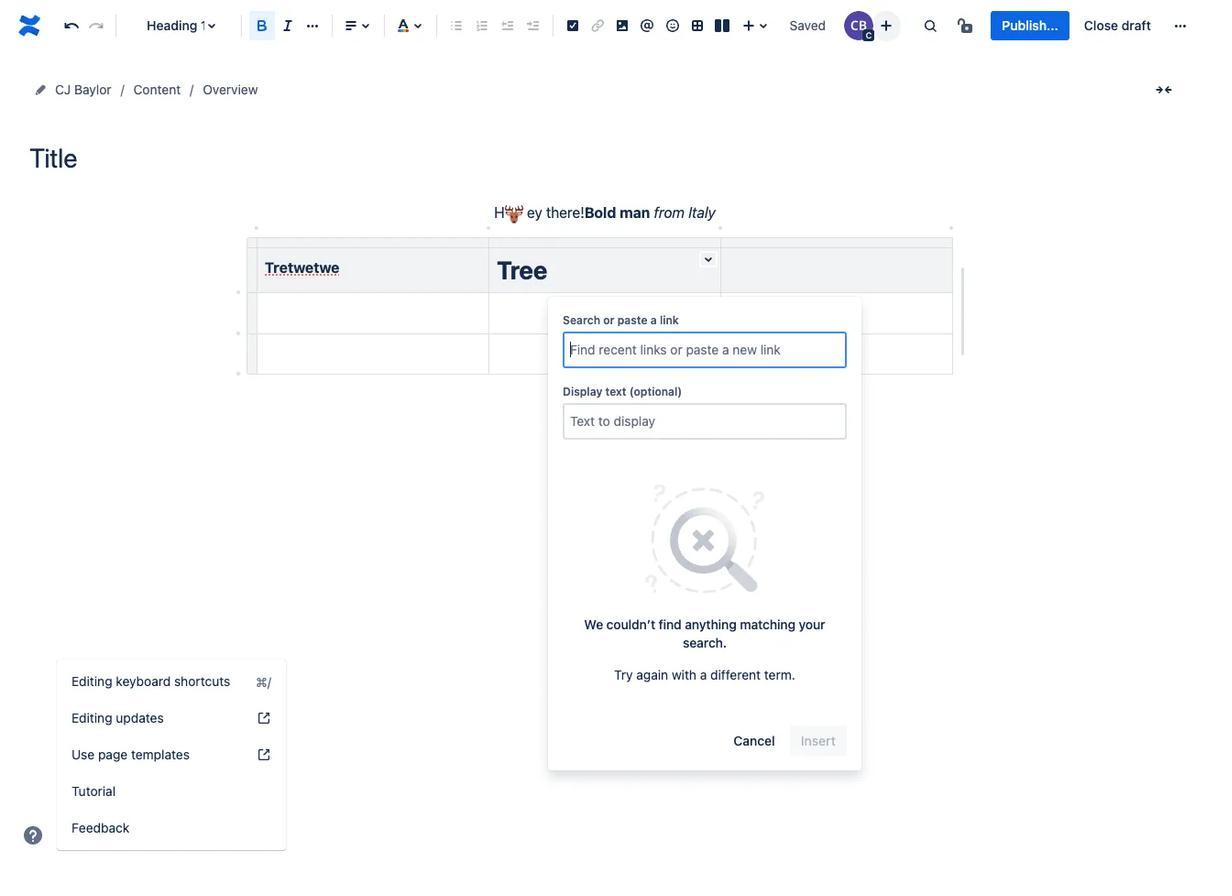 Task type: describe. For each thing, give the bounding box(es) containing it.
indent tab image
[[521, 15, 543, 37]]

publish...
[[1002, 17, 1058, 33]]

a for with
[[700, 667, 707, 683]]

confluence image
[[15, 11, 44, 40]]

table image
[[686, 15, 708, 37]]

there!
[[546, 204, 585, 221]]

:deer: image
[[505, 205, 523, 223]]

align left image
[[340, 15, 362, 37]]

emoji image
[[661, 15, 683, 37]]

invite to edit image
[[876, 14, 898, 36]]

confluence image
[[15, 11, 44, 40]]

text
[[605, 385, 626, 399]]

:deer: image
[[505, 205, 523, 223]]

editing for editing updates
[[71, 710, 112, 726]]

cj baylor
[[55, 82, 111, 97]]

or
[[603, 313, 615, 327]]

search.
[[683, 635, 727, 651]]

with
[[672, 667, 697, 683]]

⌘/
[[256, 674, 271, 690]]

shortcuts
[[174, 674, 230, 689]]

bold ⌘b image
[[251, 15, 273, 37]]

use
[[71, 747, 95, 763]]

cj
[[55, 82, 71, 97]]

cancel button
[[722, 727, 786, 756]]

man
[[620, 204, 650, 221]]

try again with a different term.
[[614, 667, 795, 683]]

make page fixed-width image
[[1153, 79, 1175, 101]]

more image
[[1169, 15, 1191, 37]]

from
[[654, 204, 685, 221]]

ey there! bold man from italy
[[523, 204, 716, 221]]

Search or paste a link field
[[565, 334, 845, 367]]

editing updates
[[71, 710, 164, 726]]

page
[[98, 747, 128, 763]]

tree
[[497, 255, 547, 285]]

we couldn't find anything matching your search.
[[584, 617, 825, 651]]

feedback
[[71, 820, 129, 836]]

different
[[710, 667, 761, 683]]

find and replace image
[[920, 15, 942, 37]]

h
[[494, 204, 505, 221]]

bold
[[585, 204, 616, 221]]

cj baylor image
[[844, 11, 874, 40]]

cj baylor link
[[55, 79, 111, 101]]

1
[[201, 17, 207, 33]]

content link
[[133, 79, 181, 101]]

add image, video, or file image
[[612, 15, 634, 37]]

tutorial
[[71, 784, 116, 799]]

close draft
[[1084, 17, 1151, 33]]

display
[[563, 385, 602, 399]]

we
[[584, 617, 603, 632]]



Task type: vqa. For each thing, say whether or not it's contained in the screenshot.
the right 'and'
no



Task type: locate. For each thing, give the bounding box(es) containing it.
heading 1 button
[[124, 5, 234, 46]]

heading 1
[[147, 17, 207, 33]]

keyboard
[[116, 674, 171, 689]]

2 editing from the top
[[71, 710, 112, 726]]

help image inside use page templates link
[[257, 748, 271, 763]]

overview
[[203, 82, 258, 97]]

italic ⌘i image
[[277, 15, 299, 37]]

couldn't
[[606, 617, 655, 632]]

link
[[660, 313, 679, 327]]

1 vertical spatial editing
[[71, 710, 112, 726]]

0 vertical spatial editing
[[71, 674, 112, 689]]

action item image
[[562, 15, 584, 37]]

italy
[[688, 204, 716, 221]]

0 vertical spatial help image
[[257, 711, 271, 726]]

redo ⌘⇧z image
[[85, 15, 107, 37]]

1 vertical spatial help image
[[257, 748, 271, 763]]

0 horizontal spatial a
[[651, 313, 657, 327]]

content
[[133, 82, 181, 97]]

ey
[[527, 204, 542, 221]]

no restrictions image
[[956, 15, 978, 37]]

updates
[[116, 710, 164, 726]]

2 vertical spatial help image
[[22, 825, 44, 847]]

more formatting image
[[302, 15, 324, 37]]

mention image
[[636, 15, 658, 37]]

editing keyboard shortcuts
[[71, 674, 230, 689]]

try
[[614, 667, 633, 683]]

close draft button
[[1073, 11, 1162, 40]]

1 vertical spatial a
[[700, 667, 707, 683]]

cancel
[[733, 733, 775, 749]]

a left the link
[[651, 313, 657, 327]]

feedback button
[[57, 810, 286, 847]]

editing for editing keyboard shortcuts
[[71, 674, 112, 689]]

numbered list ⌘⇧7 image
[[471, 15, 493, 37]]

search or paste a link
[[563, 313, 679, 327]]

use page templates
[[71, 747, 190, 763]]

1 editing from the top
[[71, 674, 112, 689]]

a
[[651, 313, 657, 327], [700, 667, 707, 683]]

link image
[[587, 15, 609, 37]]

search
[[563, 313, 600, 327]]

display text (optional)
[[563, 385, 682, 399]]

term.
[[764, 667, 795, 683]]

outdent ⇧tab image
[[496, 15, 518, 37]]

help image
[[257, 711, 271, 726], [257, 748, 271, 763], [22, 825, 44, 847]]

a right with
[[700, 667, 707, 683]]

a for paste
[[651, 313, 657, 327]]

help image for use page templates
[[257, 748, 271, 763]]

tutorial button
[[57, 774, 286, 810]]

again
[[636, 667, 668, 683]]

saved
[[790, 17, 826, 33]]

overview link
[[203, 79, 258, 101]]

help image inside editing updates link
[[257, 711, 271, 726]]

tretwetwe
[[265, 260, 339, 276]]

move this page image
[[33, 82, 48, 97]]

Give this page a title text field
[[29, 143, 1180, 173]]

layouts image
[[711, 15, 733, 37]]

undo ⌘z image
[[60, 15, 82, 37]]

paste
[[617, 313, 648, 327]]

heading
[[147, 17, 197, 33]]

bullet list ⌘⇧8 image
[[446, 15, 468, 37]]

use page templates link
[[57, 737, 286, 774]]

close
[[1084, 17, 1118, 33]]

matching
[[740, 617, 796, 632]]

baylor
[[74, 82, 111, 97]]

templates
[[131, 747, 190, 763]]

find
[[659, 617, 682, 632]]

draft
[[1122, 17, 1151, 33]]

editing up editing updates
[[71, 674, 112, 689]]

anything
[[685, 617, 737, 632]]

Display text (optional) field
[[565, 405, 845, 438]]

editing updates link
[[57, 700, 286, 737]]

editing
[[71, 674, 112, 689], [71, 710, 112, 726]]

1 horizontal spatial a
[[700, 667, 707, 683]]

publish... button
[[991, 11, 1069, 40]]

0 vertical spatial a
[[651, 313, 657, 327]]

Main content area, start typing to enter text. text field
[[29, 201, 1180, 401]]

help image for editing updates
[[257, 711, 271, 726]]

editing up use
[[71, 710, 112, 726]]

(optional)
[[629, 385, 682, 399]]

your
[[799, 617, 825, 632]]



